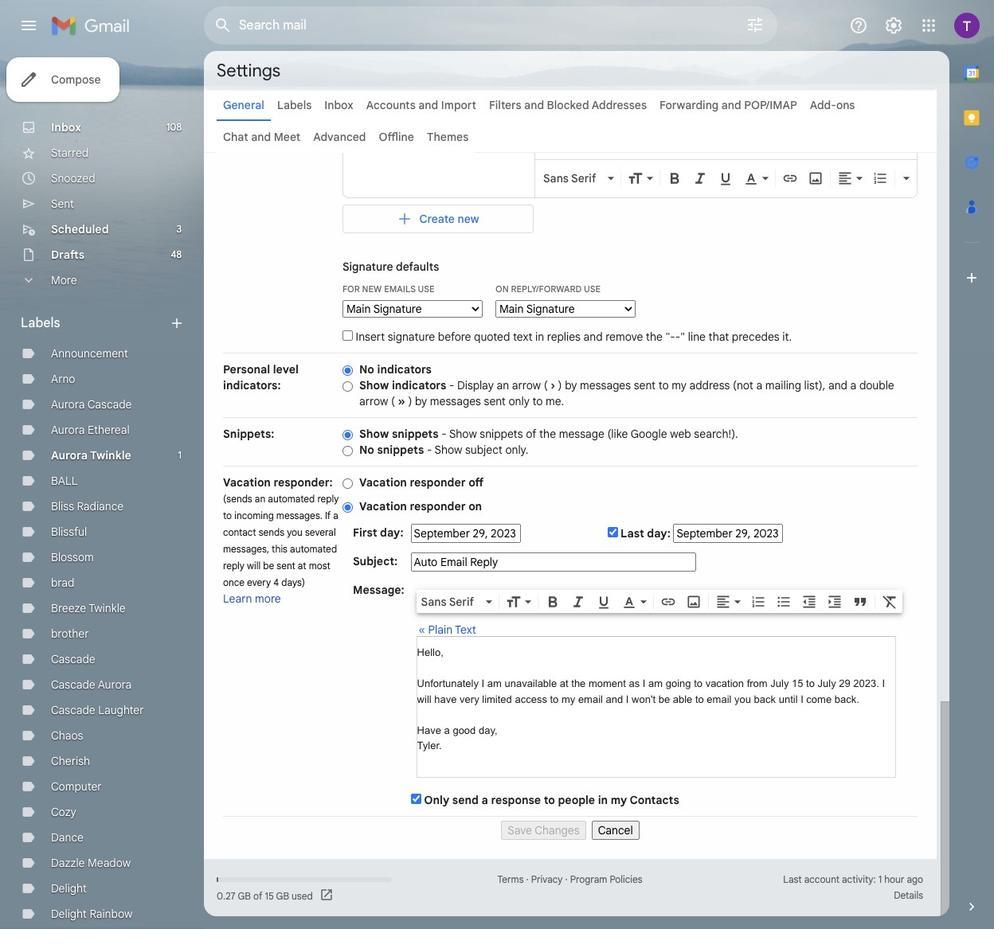 Task type: vqa. For each thing, say whether or not it's contained in the screenshot.
take
no



Task type: locate. For each thing, give the bounding box(es) containing it.
vacation for vacation responder off
[[359, 476, 407, 490]]

1 horizontal spatial serif
[[571, 171, 596, 186]]

0 horizontal spatial day:
[[380, 526, 404, 540]]

and left import at the left of the page
[[419, 98, 438, 112]]

0 horizontal spatial sans serif option
[[418, 594, 483, 610]]

an
[[497, 379, 509, 393], [255, 493, 266, 505]]

1 vertical spatial )
[[408, 394, 412, 409]]

0 vertical spatial delight
[[51, 882, 87, 896]]

by inside ) by messages sent to my address (not a mailing list), and a double arrow (
[[565, 379, 577, 393]]

email
[[578, 694, 603, 706], [707, 694, 732, 706]]

0 horizontal spatial of
[[253, 890, 262, 902]]

hour
[[885, 874, 905, 886]]

"
[[681, 330, 685, 344]]

to inside vacation responder: (sends an automated reply to incoming messages. if a contact sends you several messages, this automated reply will be sent at most once every 4 days) learn more
[[223, 510, 232, 522]]

vacation right the vacation responder off radio
[[359, 476, 407, 490]]

0 horizontal spatial 1
[[178, 449, 182, 461]]

snippets up vacation responder off
[[377, 443, 424, 457]]

Search mail text field
[[239, 18, 701, 33]]

cherish link
[[51, 755, 90, 769]]

1 vertical spatial twinkle
[[89, 602, 126, 616]]

numbered list ‪(⌘⇧7)‬ image for bulleted list ‪(⌘⇧8)‬ image
[[750, 594, 766, 610]]

1 vertical spatial no
[[359, 443, 374, 457]]

0 vertical spatial an
[[497, 379, 509, 393]]

snippets
[[392, 427, 439, 441], [480, 427, 523, 441], [377, 443, 424, 457]]

dazzle meadow link
[[51, 857, 131, 871]]

2 horizontal spatial the
[[646, 330, 663, 344]]

gmail image
[[51, 10, 138, 41]]

advanced search options image
[[739, 9, 771, 41]]

29
[[839, 678, 851, 690]]

delight down dazzle
[[51, 882, 87, 896]]

you inside unfortunately i am unavailable at the moment as i am going to vacation from july 15 to july 29 2023. i will have very limited access to my email and i won't be able to email you back until i come back.
[[735, 694, 751, 706]]

0 horizontal spatial in
[[536, 330, 544, 344]]

sans up « plain text
[[421, 595, 447, 609]]

- for show subject only.
[[427, 443, 432, 457]]

aurora for aurora cascade
[[51, 398, 85, 412]]

2 vertical spatial sent
[[277, 560, 295, 572]]

that
[[709, 330, 729, 344]]

delight link
[[51, 882, 87, 896]]

compose
[[51, 73, 101, 87]]

0 vertical spatial the
[[646, 330, 663, 344]]

2 vertical spatial the
[[572, 678, 586, 690]]

sans serif down blocked
[[543, 171, 596, 186]]

be inside unfortunately i am unavailable at the moment as i am going to vacation from july 15 to july 29 2023. i will have very limited access to my email and i won't be able to email you back until i come back.
[[659, 694, 670, 706]]

Last day: checkbox
[[608, 528, 618, 538]]

1 horizontal spatial in
[[598, 794, 608, 808]]

inbox up advanced link
[[325, 98, 354, 112]]

1 inside last account activity: 1 hour ago details
[[879, 874, 882, 886]]

more button
[[0, 268, 191, 293]]

aurora down arno link in the top of the page
[[51, 398, 85, 412]]

1 vertical spatial labels
[[21, 316, 60, 331]]

indicators up show indicators -
[[377, 363, 432, 377]]

1 vertical spatial sent
[[484, 394, 506, 409]]

1 horizontal spatial be
[[659, 694, 670, 706]]

will inside unfortunately i am unavailable at the moment as i am going to vacation from july 15 to july 29 2023. i will have very limited access to my email and i won't be able to email you back until i come back.
[[417, 694, 432, 706]]

cascade down brother
[[51, 653, 95, 667]]

quoted
[[474, 330, 510, 344]]

Subject text field
[[411, 553, 696, 572]]

scheduled
[[51, 222, 109, 237]]

numbered list ‪(⌘⇧7)‬ image left more formatting options image
[[873, 170, 888, 186]]

inbox for the bottom inbox link
[[51, 120, 81, 135]]

indicators for no
[[377, 363, 432, 377]]

am up limited
[[487, 678, 502, 690]]

0 vertical spatial sans
[[543, 171, 569, 186]]

formatting options toolbar down forwarding and pop/imap link
[[539, 170, 916, 187]]

1 horizontal spatial gb
[[276, 890, 289, 902]]

access
[[515, 694, 547, 706]]

1 horizontal spatial 1
[[879, 874, 882, 886]]

1 horizontal spatial am
[[649, 678, 663, 690]]

add-ons link
[[810, 98, 855, 112]]

insert signature before quoted text in replies and remove the "--" line that precedes it.
[[353, 330, 792, 344]]

to right going
[[694, 678, 703, 690]]

day: right last day: option
[[647, 527, 671, 541]]

0 horizontal spatial numbered list ‪(⌘⇧7)‬ image
[[750, 594, 766, 610]]

display
[[457, 379, 494, 393]]

support image
[[849, 16, 869, 35]]

0 horizontal spatial sans
[[421, 595, 447, 609]]

1 no from the top
[[359, 363, 374, 377]]

1 vertical spatial in
[[598, 794, 608, 808]]

0 horizontal spatial reply
[[223, 560, 245, 572]]

1 horizontal spatial my
[[611, 794, 627, 808]]

1 vertical spatial at
[[560, 678, 569, 690]]

0 horizontal spatial use
[[418, 284, 435, 295]]

unavailable
[[505, 678, 557, 690]]

· right terms
[[526, 874, 529, 886]]

2 no from the top
[[359, 443, 374, 457]]

0 horizontal spatial last
[[621, 527, 644, 541]]

- up vacation responder off
[[427, 443, 432, 457]]

0 horizontal spatial will
[[247, 560, 261, 572]]

) right »
[[408, 394, 412, 409]]

bulleted list ‪(⌘⇧8)‬ image
[[776, 594, 792, 610]]

will inside vacation responder: (sends an automated reply to incoming messages. if a contact sends you several messages, this automated reply will be sent at most once every 4 days) learn more
[[247, 560, 261, 572]]

vacation up first day:
[[359, 500, 407, 514]]

and right the chat
[[251, 130, 271, 144]]

twinkle right breeze
[[89, 602, 126, 616]]

labels up meet
[[277, 98, 312, 112]]

inbox inside labels navigation
[[51, 120, 81, 135]]

learn more link
[[223, 592, 281, 606]]

contact
[[223, 527, 256, 539]]

0 vertical spatial no
[[359, 363, 374, 377]]

last left 'account'
[[784, 874, 802, 886]]

1 horizontal spatial 15
[[792, 678, 804, 690]]

0 vertical spatial in
[[536, 330, 544, 344]]

cascade laughter
[[51, 704, 144, 718]]

0 horizontal spatial arrow
[[359, 394, 388, 409]]

vacation for vacation responder: (sends an automated reply to incoming messages. if a contact sends you several messages, this automated reply will be sent at most once every 4 days) learn more
[[223, 476, 271, 490]]

indent more ‪(⌘])‬ image
[[827, 594, 843, 610]]

1 horizontal spatial will
[[417, 694, 432, 706]]

twinkle for aurora twinkle
[[90, 449, 131, 463]]

footer
[[204, 873, 937, 904]]

1 horizontal spatial sent
[[484, 394, 506, 409]]

0 vertical spatial serif
[[571, 171, 596, 186]]

Show snippets radio
[[343, 429, 353, 441]]

snoozed link
[[51, 171, 95, 186]]

messages down display
[[430, 394, 481, 409]]

have
[[434, 694, 457, 706]]

arrow left »
[[359, 394, 388, 409]]

1 vertical spatial my
[[562, 694, 576, 706]]

numbered list ‪(⌘⇧7)‬ image
[[873, 170, 888, 186], [750, 594, 766, 610]]

and down moment in the right of the page
[[606, 694, 623, 706]]

(
[[544, 379, 548, 393], [391, 394, 395, 409]]

1 vertical spatial be
[[659, 694, 670, 706]]

0 vertical spatial 15
[[792, 678, 804, 690]]

1 vertical spatial sans
[[421, 595, 447, 609]]

indicators:
[[223, 379, 281, 393]]

0 horizontal spatial inbox
[[51, 120, 81, 135]]

Only send a response to people in my Contacts checkbox
[[411, 794, 421, 805]]

be up '4'
[[263, 560, 274, 572]]

2 email from the left
[[707, 694, 732, 706]]

no for no indicators
[[359, 363, 374, 377]]

0 horizontal spatial the
[[539, 427, 556, 441]]

sans serif up « plain text
[[421, 595, 474, 609]]

forwarding
[[660, 98, 719, 112]]

to down (sends on the left
[[223, 510, 232, 522]]

sans serif option up « plain text
[[418, 594, 483, 610]]

responder:
[[274, 476, 333, 490]]

responder up vacation responder on
[[410, 476, 466, 490]]

15 up until
[[792, 678, 804, 690]]

i right until
[[801, 694, 804, 706]]

an up only
[[497, 379, 509, 393]]

use down defaults
[[418, 284, 435, 295]]

serif up « plain text
[[449, 595, 474, 609]]

won't
[[632, 694, 656, 706]]

vacation up (sends on the left
[[223, 476, 271, 490]]

no right "no snippets" 'option' on the left of the page
[[359, 443, 374, 457]]

to right able
[[696, 694, 704, 706]]

be left able
[[659, 694, 670, 706]]

0 vertical spatial sans serif
[[543, 171, 596, 186]]

precedes
[[732, 330, 780, 344]]

to
[[659, 379, 669, 393], [533, 394, 543, 409], [223, 510, 232, 522], [694, 678, 703, 690], [806, 678, 815, 690], [550, 694, 559, 706], [696, 694, 704, 706], [544, 794, 555, 808]]

the left "-
[[646, 330, 663, 344]]

cascade laughter link
[[51, 704, 144, 718]]

will up every
[[247, 560, 261, 572]]

at inside vacation responder: (sends an automated reply to incoming messages. if a contact sends you several messages, this automated reply will be sent at most once every 4 days) learn more
[[298, 560, 307, 572]]

able
[[673, 694, 693, 706]]

2 responder from the top
[[410, 500, 466, 514]]

inbox up starred
[[51, 120, 81, 135]]

1 vertical spatial an
[[255, 493, 266, 505]]

terms link
[[498, 874, 524, 886]]

0 horizontal spatial (
[[391, 394, 395, 409]]

gb right 0.27
[[238, 890, 251, 902]]

1 vertical spatial sans serif
[[421, 595, 474, 609]]

0 horizontal spatial inbox link
[[51, 120, 81, 135]]

delight rainbow link
[[51, 908, 133, 922]]

email down moment in the right of the page
[[578, 694, 603, 706]]

add-ons
[[810, 98, 855, 112]]

vacation inside vacation responder: (sends an automated reply to incoming messages. if a contact sends you several messages, this automated reply will be sent at most once every 4 days) learn more
[[223, 476, 271, 490]]

0 vertical spatial indicators
[[377, 363, 432, 377]]

use right reply/forward on the top right of the page
[[584, 284, 601, 295]]

1 horizontal spatial of
[[526, 427, 537, 441]]

be inside vacation responder: (sends an automated reply to incoming messages. if a contact sends you several messages, this automated reply will be sent at most once every 4 days) learn more
[[263, 560, 274, 572]]

1 vertical spatial by
[[415, 394, 427, 409]]

1 horizontal spatial numbered list ‪(⌘⇧7)‬ image
[[873, 170, 888, 186]]

the left moment in the right of the page
[[572, 678, 586, 690]]

delight for delight link
[[51, 882, 87, 896]]

1 vertical spatial (
[[391, 394, 395, 409]]

1 vertical spatial insert image image
[[686, 594, 702, 610]]

first
[[353, 526, 377, 540]]

( left › on the right top of the page
[[544, 379, 548, 393]]

no
[[359, 363, 374, 377], [359, 443, 374, 457]]

1 horizontal spatial sans serif
[[543, 171, 596, 186]]

0 horizontal spatial insert image image
[[686, 594, 702, 610]]

- up no snippets - show subject only.
[[442, 427, 447, 441]]

) inside ) by messages sent to my address (not a mailing list), and a double arrow (
[[558, 379, 562, 393]]

1 email from the left
[[578, 694, 603, 706]]

None search field
[[204, 6, 778, 45]]

responder for off
[[410, 476, 466, 490]]

most
[[309, 560, 331, 572]]

1 delight from the top
[[51, 882, 87, 896]]

sans serif option down blocked
[[540, 170, 605, 186]]

cancel button
[[592, 822, 640, 841]]

my inside ) by messages sent to my address (not a mailing list), and a double arrow (
[[672, 379, 687, 393]]

underline ‪(⌘u)‬ image
[[718, 171, 734, 187]]

laughter
[[98, 704, 144, 718]]

inbox link up starred
[[51, 120, 81, 135]]

0 vertical spatial you
[[287, 527, 303, 539]]

at left most
[[298, 560, 307, 572]]

day: for last day:
[[647, 527, 671, 541]]

0 horizontal spatial serif
[[449, 595, 474, 609]]

first day:
[[353, 526, 404, 540]]

themes link
[[427, 130, 469, 144]]

my left address at the right top of page
[[672, 379, 687, 393]]

0 vertical spatial automated
[[268, 493, 315, 505]]

to left people
[[544, 794, 555, 808]]

0 horizontal spatial labels
[[21, 316, 60, 331]]

text
[[513, 330, 533, 344]]

1 use from the left
[[418, 284, 435, 295]]

2 delight from the top
[[51, 908, 87, 922]]

aurora for aurora twinkle
[[51, 449, 88, 463]]

insert image image right link ‪(⌘k)‬ image
[[686, 594, 702, 610]]

( left »
[[391, 394, 395, 409]]

1 vertical spatial the
[[539, 427, 556, 441]]

1 horizontal spatial use
[[584, 284, 601, 295]]

a inside vacation responder: (sends an automated reply to incoming messages. if a contact sends you several messages, this automated reply will be sent at most once every 4 days) learn more
[[333, 510, 339, 522]]

bold ‪(⌘b)‬ image
[[545, 594, 561, 610]]

navigation
[[223, 818, 918, 841]]

advanced link
[[313, 130, 366, 144]]

1 vertical spatial delight
[[51, 908, 87, 922]]

to left address at the right top of page
[[659, 379, 669, 393]]

link ‪(⌘k)‬ image
[[783, 170, 798, 186]]

will left 'have'
[[417, 694, 432, 706]]

0 horizontal spatial an
[[255, 493, 266, 505]]

hello,
[[417, 647, 444, 659]]

brother
[[51, 627, 89, 641]]

create new button
[[343, 205, 534, 233]]

2023.
[[854, 678, 880, 690]]

cascade up chaos link
[[51, 704, 95, 718]]

cancel
[[598, 824, 633, 838]]

snippets for show snippets of the message (like google web search!).
[[392, 427, 439, 441]]

responder for on
[[410, 500, 466, 514]]

0 horizontal spatial email
[[578, 694, 603, 706]]

program
[[570, 874, 608, 886]]

you down from
[[735, 694, 751, 706]]

the down me.
[[539, 427, 556, 441]]

1 vertical spatial sans serif option
[[418, 594, 483, 610]]

at right unavailable
[[560, 678, 569, 690]]

0 horizontal spatial at
[[298, 560, 307, 572]]

dazzle
[[51, 857, 85, 871]]

1 vertical spatial inbox
[[51, 120, 81, 135]]

main menu image
[[19, 16, 38, 35]]

1 horizontal spatial sans
[[543, 171, 569, 186]]

tyler.
[[417, 740, 442, 752]]

day: for first day:
[[380, 526, 404, 540]]

an up incoming
[[255, 493, 266, 505]]

insert image image right link ‪(⌘k)‬ icon
[[808, 170, 824, 186]]

15 left the "used"
[[265, 890, 274, 902]]

insert image image
[[808, 170, 824, 186], [686, 594, 702, 610]]

level
[[273, 363, 299, 377]]

) right › on the right top of the page
[[558, 379, 562, 393]]

i right '2023.'
[[882, 678, 885, 690]]

only
[[424, 794, 450, 808]]

july up until
[[771, 678, 789, 690]]

0 horizontal spatial 15
[[265, 890, 274, 902]]

personal
[[223, 363, 270, 377]]

messages
[[580, 379, 631, 393], [430, 394, 481, 409]]

sans
[[543, 171, 569, 186], [421, 595, 447, 609]]

serif for sans serif option related to bold ‪(⌘b)‬ icon
[[571, 171, 596, 186]]

0.27
[[217, 890, 236, 902]]

sent down this
[[277, 560, 295, 572]]

2 horizontal spatial my
[[672, 379, 687, 393]]

good
[[453, 725, 476, 737]]

my up cancel button
[[611, 794, 627, 808]]

automated up messages.
[[268, 493, 315, 505]]

reply up once
[[223, 560, 245, 572]]

show right the show snippets 'option'
[[359, 427, 389, 441]]

0 vertical spatial )
[[558, 379, 562, 393]]

aurora
[[51, 398, 85, 412], [51, 423, 85, 437], [51, 449, 88, 463], [98, 678, 132, 692]]

formatting options toolbar
[[539, 170, 916, 187], [416, 590, 903, 613]]

0 horizontal spatial gb
[[238, 890, 251, 902]]

First day: text field
[[411, 524, 521, 543]]

breeze twinkle
[[51, 602, 126, 616]]

1 vertical spatial you
[[735, 694, 751, 706]]

tab list
[[950, 51, 994, 873]]

announcement
[[51, 347, 128, 361]]

of right 0.27
[[253, 890, 262, 902]]

a left good
[[444, 725, 450, 737]]

last inside last account activity: 1 hour ago details
[[784, 874, 802, 886]]

as
[[629, 678, 640, 690]]

0 horizontal spatial you
[[287, 527, 303, 539]]

inbox link up advanced link
[[325, 98, 354, 112]]

1 vertical spatial will
[[417, 694, 432, 706]]

numbered list ‪(⌘⇧7)‬ image left bulleted list ‪(⌘⇧8)‬ image
[[750, 594, 766, 610]]

incoming
[[234, 510, 274, 522]]

1 vertical spatial arrow
[[359, 394, 388, 409]]

a right the send
[[482, 794, 488, 808]]

Vacation responder on radio
[[343, 502, 353, 514]]

aurora up laughter on the bottom left
[[98, 678, 132, 692]]

arrow
[[512, 379, 541, 393], [359, 394, 388, 409]]

my right the access
[[562, 694, 576, 706]]

on
[[496, 284, 509, 295]]

indicators for show
[[392, 379, 446, 393]]

indent less ‪(⌘[)‬ image
[[801, 594, 817, 610]]

filters
[[489, 98, 522, 112]]

cascade down cascade link
[[51, 678, 95, 692]]

snippets:
[[223, 427, 274, 441]]

messages up (like
[[580, 379, 631, 393]]

gb left the "used"
[[276, 890, 289, 902]]

1 vertical spatial indicators
[[392, 379, 446, 393]]

0 horizontal spatial my
[[562, 694, 576, 706]]

0 vertical spatial sent
[[634, 379, 656, 393]]

aurora twinkle
[[51, 449, 131, 463]]

formatting options toolbar down last day:
[[416, 590, 903, 613]]

cascade for cascade aurora
[[51, 678, 95, 692]]

1 horizontal spatial last
[[784, 874, 802, 886]]

terms · privacy · program policies
[[498, 874, 643, 886]]

0 horizontal spatial by
[[415, 394, 427, 409]]

1 vertical spatial 15
[[265, 890, 274, 902]]

1 responder from the top
[[410, 476, 466, 490]]

responder down vacation responder off
[[410, 500, 466, 514]]

by right »
[[415, 394, 427, 409]]

twinkle down ethereal
[[90, 449, 131, 463]]

reply up if
[[317, 493, 339, 505]]

labels inside navigation
[[21, 316, 60, 331]]

an inside vacation responder: (sends an automated reply to incoming messages. if a contact sends you several messages, this automated reply will be sent at most once every 4 days) learn more
[[255, 493, 266, 505]]

0 vertical spatial inbox link
[[325, 98, 354, 112]]

0 vertical spatial will
[[247, 560, 261, 572]]

None checkbox
[[343, 331, 353, 341]]

last right last day: option
[[621, 527, 644, 541]]

messages inside ) by messages sent to my address (not a mailing list), and a double arrow (
[[580, 379, 631, 393]]

labels navigation
[[0, 51, 204, 930]]

aurora twinkle link
[[51, 449, 131, 463]]

save
[[508, 824, 532, 838]]

you down messages.
[[287, 527, 303, 539]]

link ‪(⌘k)‬ image
[[660, 594, 676, 610]]

1 gb from the left
[[238, 890, 251, 902]]

Show indicators radio
[[343, 381, 353, 393]]

0 horizontal spatial ·
[[526, 874, 529, 886]]

cascade for cascade link
[[51, 653, 95, 667]]

(not
[[733, 379, 754, 393]]

snippets up no snippets - show subject only.
[[392, 427, 439, 441]]

1 vertical spatial numbered list ‪(⌘⇧7)‬ image
[[750, 594, 766, 610]]

aurora up aurora twinkle
[[51, 423, 85, 437]]

0 horizontal spatial sans serif
[[421, 595, 474, 609]]

sans serif option
[[540, 170, 605, 186], [418, 594, 483, 610]]

No snippets radio
[[343, 445, 353, 457]]

aurora up ball link
[[51, 449, 88, 463]]

1 horizontal spatial insert image image
[[808, 170, 824, 186]]

sans serif option for bold ‪(⌘b)‬ image
[[418, 594, 483, 610]]

inbox link
[[325, 98, 354, 112], [51, 120, 81, 135]]

0 vertical spatial messages
[[580, 379, 631, 393]]

vacation responder off
[[359, 476, 484, 490]]

vacation responder: (sends an automated reply to incoming messages. if a contact sends you several messages, this automated reply will be sent at most once every 4 days) learn more
[[223, 476, 339, 606]]

personal level indicators:
[[223, 363, 299, 393]]

1 horizontal spatial labels
[[277, 98, 312, 112]]

vacation for vacation responder on
[[359, 500, 407, 514]]

) by messages sent to my address (not a mailing list), and a double arrow (
[[359, 379, 895, 409]]

1 horizontal spatial at
[[560, 678, 569, 690]]

1 vertical spatial messages
[[430, 394, 481, 409]]

i up limited
[[482, 678, 485, 690]]

sans serif option for bold ‪(⌘b)‬ icon
[[540, 170, 605, 186]]

account
[[805, 874, 840, 886]]



Task type: describe. For each thing, give the bounding box(es) containing it.
follow link to manage storage image
[[319, 888, 335, 904]]

« plain text
[[419, 623, 476, 637]]

( inside ) by messages sent to my address (not a mailing list), and a double arrow (
[[391, 394, 395, 409]]

numbered list ‪(⌘⇧7)‬ image for more formatting options image
[[873, 170, 888, 186]]

general
[[223, 98, 264, 112]]

day,
[[479, 725, 498, 737]]

sent inside vacation responder: (sends an automated reply to incoming messages. if a contact sends you several messages, this automated reply will be sent at most once every 4 days) learn more
[[277, 560, 295, 572]]

forwarding and pop/imap link
[[660, 98, 797, 112]]

15 inside "footer"
[[265, 890, 274, 902]]

labels for labels heading
[[21, 316, 60, 331]]

arrow inside ) by messages sent to my address (not a mailing list), and a double arrow (
[[359, 394, 388, 409]]

italic ‪(⌘i)‬ image
[[570, 594, 586, 610]]

terms
[[498, 874, 524, 886]]

search!).
[[694, 427, 738, 441]]

0 vertical spatial (
[[544, 379, 548, 393]]

aurora ethereal link
[[51, 423, 130, 437]]

0 vertical spatial formatting options toolbar
[[539, 170, 916, 187]]

before
[[438, 330, 471, 344]]

cascade aurora
[[51, 678, 132, 692]]

mailing
[[766, 379, 802, 393]]

offline
[[379, 130, 414, 144]]

delight for delight rainbow
[[51, 908, 87, 922]]

1 · from the left
[[526, 874, 529, 886]]

remove
[[606, 330, 643, 344]]

›
[[551, 379, 555, 393]]

cozy link
[[51, 806, 76, 820]]

my inside unfortunately i am unavailable at the moment as i am going to vacation from july 15 to july 29 2023. i will have very limited access to my email and i won't be able to email you back until i come back.
[[562, 694, 576, 706]]

people
[[558, 794, 595, 808]]

blissful
[[51, 525, 87, 539]]

cascade up ethereal
[[87, 398, 132, 412]]

web
[[670, 427, 691, 441]]

back
[[754, 694, 776, 706]]

to right the access
[[550, 694, 559, 706]]

Vacation responder text field
[[417, 645, 895, 770]]

have
[[417, 725, 441, 737]]

delight rainbow
[[51, 908, 133, 922]]

1 vertical spatial reply
[[223, 560, 245, 572]]

- left 'line'
[[676, 330, 681, 344]]

show up no snippets - show subject only.
[[449, 427, 477, 441]]

bliss radiance
[[51, 500, 124, 514]]

to up come
[[806, 678, 815, 690]]

at inside unfortunately i am unavailable at the moment as i am going to vacation from july 15 to july 29 2023. i will have very limited access to my email and i won't be able to email you back until i come back.
[[560, 678, 569, 690]]

used
[[292, 890, 313, 902]]

1 horizontal spatial reply
[[317, 493, 339, 505]]

no snippets - show subject only.
[[359, 443, 529, 457]]

filters and blocked addresses link
[[489, 98, 647, 112]]

1 vertical spatial inbox link
[[51, 120, 81, 135]]

sans for sans serif option related to bold ‪(⌘b)‬ image
[[421, 595, 447, 609]]

(like
[[607, 427, 628, 441]]

inbox for inbox link to the right
[[325, 98, 354, 112]]

starred link
[[51, 146, 89, 160]]

last for last day:
[[621, 527, 644, 541]]

message
[[559, 427, 605, 441]]

send
[[452, 794, 479, 808]]

dance
[[51, 831, 84, 845]]

to left me.
[[533, 394, 543, 409]]

4
[[274, 577, 279, 589]]

create new
[[420, 212, 479, 226]]

labels heading
[[21, 316, 169, 331]]

settings
[[217, 59, 281, 81]]

cascade link
[[51, 653, 95, 667]]

Vacation responder off radio
[[343, 478, 353, 490]]

limited
[[482, 694, 512, 706]]

if
[[325, 510, 331, 522]]

only.
[[506, 443, 529, 457]]

last for last account activity: 1 hour ago details
[[784, 874, 802, 886]]

sans for sans serif option related to bold ‪(⌘b)‬ icon
[[543, 171, 569, 186]]

general link
[[223, 98, 264, 112]]

insert image image for link ‪(⌘k)‬ image
[[686, 594, 702, 610]]

until
[[779, 694, 798, 706]]

twinkle for breeze twinkle
[[89, 602, 126, 616]]

cherish
[[51, 755, 90, 769]]

search mail image
[[209, 11, 237, 40]]

quote ‪(⌘⇧9)‬ image
[[852, 594, 868, 610]]

reply/forward
[[511, 284, 582, 295]]

Last day: text field
[[674, 524, 784, 543]]

2 gb from the left
[[276, 890, 289, 902]]

more formatting options image
[[899, 170, 915, 186]]

rainbow
[[90, 908, 133, 922]]

breeze
[[51, 602, 86, 616]]

a left double
[[851, 379, 857, 393]]

snippets for show subject only.
[[377, 443, 424, 457]]

moment
[[589, 678, 626, 690]]

0 horizontal spatial )
[[408, 394, 412, 409]]

1 vertical spatial formatting options toolbar
[[416, 590, 903, 613]]

from
[[747, 678, 768, 690]]

a inside have a good day, tyler.
[[444, 725, 450, 737]]

emails
[[384, 284, 416, 295]]

- for show snippets of the message (like google web search!).
[[442, 427, 447, 441]]

starred
[[51, 146, 89, 160]]

2 · from the left
[[565, 874, 568, 886]]

chat and meet
[[223, 130, 301, 144]]

0 horizontal spatial messages
[[430, 394, 481, 409]]

1 vertical spatial automated
[[290, 543, 337, 555]]

you inside vacation responder: (sends an automated reply to incoming messages. if a contact sends you several messages, this automated reply will be sent at most once every 4 days) learn more
[[287, 527, 303, 539]]

bold ‪(⌘b)‬ image
[[667, 170, 683, 186]]

15 inside unfortunately i am unavailable at the moment as i am going to vacation from july 15 to july 29 2023. i will have very limited access to my email and i won't be able to email you back until i come back.
[[792, 678, 804, 690]]

addresses
[[592, 98, 647, 112]]

show right the show indicators option
[[359, 379, 389, 393]]

No indicators radio
[[343, 365, 353, 377]]

for
[[343, 284, 360, 295]]

blossom link
[[51, 551, 94, 565]]

compose button
[[6, 57, 120, 102]]

snippets up only.
[[480, 427, 523, 441]]

show left subject
[[435, 443, 463, 457]]

double
[[860, 379, 895, 393]]

sans serif for sans serif option related to bold ‪(⌘b)‬ image
[[421, 595, 474, 609]]

and right replies
[[584, 330, 603, 344]]

2 july from the left
[[818, 678, 836, 690]]

and inside ) by messages sent to my address (not a mailing list), and a double arrow (
[[829, 379, 848, 393]]

only
[[509, 394, 530, 409]]

a right the (not
[[757, 379, 763, 393]]

google
[[631, 427, 667, 441]]

0 vertical spatial of
[[526, 427, 537, 441]]

drafts link
[[51, 248, 85, 262]]

only send a response to people in my contacts
[[424, 794, 680, 808]]

navigation containing save changes
[[223, 818, 918, 841]]

1 inside labels navigation
[[178, 449, 182, 461]]

italic ‪(⌘i)‬ image
[[692, 170, 708, 186]]

cascade for cascade laughter
[[51, 704, 95, 718]]

1 horizontal spatial inbox link
[[325, 98, 354, 112]]

and left pop/imap
[[722, 98, 742, 112]]

48
[[171, 249, 182, 261]]

and inside unfortunately i am unavailable at the moment as i am going to vacation from july 15 to july 29 2023. i will have very limited access to my email and i won't be able to email you back until i come back.
[[606, 694, 623, 706]]

chat
[[223, 130, 248, 144]]

ball
[[51, 474, 78, 488]]

labels for labels link
[[277, 98, 312, 112]]

new
[[458, 212, 479, 226]]

i right as
[[643, 678, 646, 690]]

insert image image for link ‪(⌘k)‬ icon
[[808, 170, 824, 186]]

1 horizontal spatial an
[[497, 379, 509, 393]]

the inside unfortunately i am unavailable at the moment as i am going to vacation from july 15 to july 29 2023. i will have very limited access to my email and i won't be able to email you back until i come back.
[[572, 678, 586, 690]]

accounts and import
[[366, 98, 477, 112]]

accounts
[[366, 98, 416, 112]]

remove formatting ‪(⌘\)‬ image
[[882, 594, 898, 610]]

3
[[177, 223, 182, 235]]

i left the won't
[[626, 694, 629, 706]]

underline ‪(⌘u)‬ image
[[596, 595, 612, 611]]

computer link
[[51, 780, 102, 794]]

1 horizontal spatial arrow
[[512, 379, 541, 393]]

sans serif for sans serif option related to bold ‪(⌘b)‬ icon
[[543, 171, 596, 186]]

drafts
[[51, 248, 85, 262]]

going
[[666, 678, 691, 690]]

unfortunately i am unavailable at the moment as i am going to vacation from july 15 to july 29 2023. i will have very limited access to my email and i won't be able to email you back until i come back.
[[417, 678, 885, 706]]

1 july from the left
[[771, 678, 789, 690]]

1 vertical spatial of
[[253, 890, 262, 902]]

line
[[688, 330, 706, 344]]

2 am from the left
[[649, 678, 663, 690]]

this
[[272, 543, 288, 555]]

every
[[247, 577, 271, 589]]

pop/imap
[[745, 98, 797, 112]]

footer containing terms
[[204, 873, 937, 904]]

2 use from the left
[[584, 284, 601, 295]]

arno link
[[51, 372, 75, 386]]

no indicators
[[359, 363, 432, 377]]

serif for sans serif option related to bold ‪(⌘b)‬ image
[[449, 595, 474, 609]]

to inside ) by messages sent to my address (not a mailing list), and a double arrow (
[[659, 379, 669, 393]]

2 vertical spatial my
[[611, 794, 627, 808]]

1 am from the left
[[487, 678, 502, 690]]

and right filters
[[524, 98, 544, 112]]

- for display an arrow (
[[449, 379, 455, 393]]

sent inside ) by messages sent to my address (not a mailing list), and a double arrow (
[[634, 379, 656, 393]]

vacation
[[706, 678, 744, 690]]

settings image
[[885, 16, 904, 35]]

very
[[460, 694, 479, 706]]

no for no snippets - show subject only.
[[359, 443, 374, 457]]

aurora for aurora ethereal
[[51, 423, 85, 437]]



